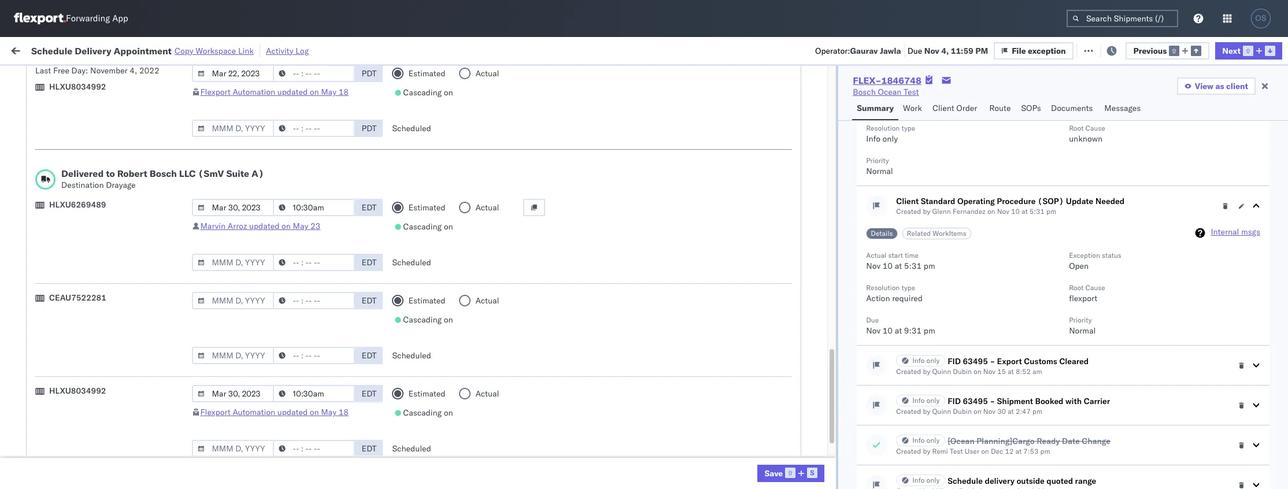 Task type: describe. For each thing, give the bounding box(es) containing it.
msgs
[[1241, 227, 1260, 237]]

760 at risk
[[213, 45, 253, 55]]

nov left the 30
[[983, 407, 996, 416]]

schedule pickup from rotterdam, netherlands link
[[27, 418, 197, 429]]

schedule delivery appointment link for 11:59 pm pst, dec 13, 2022
[[27, 291, 142, 302]]

2 gvcu5265864 from the top
[[873, 419, 930, 429]]

root for unknown
[[1069, 124, 1084, 132]]

quinn for fid 63495 - export customs cleared
[[932, 367, 951, 376]]

dec left 12
[[991, 447, 1003, 456]]

ca for confirm pickup from los angeles, ca link
[[153, 317, 164, 327]]

appointment for 8:30 pm pst, jan 23, 2023
[[95, 393, 142, 403]]

bookings
[[617, 368, 651, 378]]

uetu5238478 for confirm delivery
[[935, 342, 991, 353]]

quinn for fid 63495 - shipment booked with carrier
[[932, 407, 951, 416]]

mmm d, yyyy text field for flexport automation updated on may 18 button associated with edt
[[192, 385, 274, 402]]

info only for schedule delivery outside quoted range
[[912, 476, 940, 484]]

1 -- : -- -- text field from the top
[[273, 120, 355, 137]]

batch action button
[[1205, 41, 1281, 59]]

(smv
[[198, 168, 224, 179]]

1 gvcu5265864 from the top
[[873, 393, 930, 404]]

planning]cargo
[[977, 436, 1035, 446]]

1 horizontal spatial file
[[1090, 45, 1104, 55]]

1 cascading from the top
[[403, 87, 442, 98]]

container numbers
[[873, 93, 934, 102]]

7 ocean fcl from the top
[[432, 368, 473, 378]]

as
[[1215, 81, 1224, 91]]

info for fid 63495 - shipment booked with carrier
[[912, 396, 925, 405]]

nov down aug at top left
[[286, 139, 301, 149]]

nov up the marvin arroz updated on may 23 button
[[286, 190, 301, 200]]

marvin
[[200, 221, 226, 231]]

cascading on for hlxu6269489
[[403, 221, 453, 232]]

link
[[238, 45, 254, 56]]

5 schedule pickup from los angeles, ca link from the top
[[27, 367, 169, 378]]

schedule for schedule delivery appointment link related to 8:30 pm pst, jan 23, 2023
[[27, 393, 61, 403]]

dubin for fid 63495 - export customs cleared
[[953, 367, 972, 376]]

1 schedule pickup from los angeles, ca link from the top
[[27, 138, 169, 149]]

11:59 for third schedule pickup from los angeles, ca link from the bottom
[[226, 266, 249, 277]]

fcl for schedule delivery appointment link related to 8:30 pm pst, jan 23, 2023
[[458, 393, 473, 404]]

suite
[[226, 168, 249, 179]]

pm for schedule delivery appointment link for 11:59 pm pst, dec 13, 2022
[[251, 292, 263, 302]]

2 vertical spatial customs
[[1024, 356, 1057, 367]]

11:59 for 3rd schedule pickup from los angeles, ca link
[[226, 215, 249, 226]]

1 test123456 from the top
[[965, 190, 1014, 200]]

3 schedule pickup from los angeles, ca button from the top
[[27, 214, 169, 227]]

root cause flexport
[[1069, 283, 1105, 304]]

at right the 30
[[1008, 407, 1014, 416]]

automation for edt
[[233, 407, 275, 417]]

ceau7522281, for fifth schedule pickup from los angeles, ca link from the bottom
[[873, 164, 932, 175]]

2 2130387 from the top
[[803, 419, 838, 429]]

resolution type action required
[[866, 283, 923, 304]]

client order
[[932, 103, 977, 113]]

ca for sixth schedule pickup from los angeles, ca link from the bottom
[[158, 138, 169, 149]]

bosch ocean test link
[[853, 86, 919, 98]]

msdu7304509
[[873, 368, 932, 378]]

pickup for schedule pickup from rotterdam, netherlands link
[[63, 418, 88, 429]]

info for fid 63495 - export customs cleared
[[912, 356, 925, 365]]

activity log
[[266, 45, 309, 56]]

pm inside client standard operating procedure (sop) update needed created by glenn fernandez on nov 10 at 5:31 pm
[[1046, 207, 1056, 216]]

schedule delivery appointment link for 8:30 pm pst, jan 23, 2023
[[27, 392, 142, 404]]

ymluw236679313
[[965, 114, 1040, 124]]

13, for schedule pickup from los angeles, ca
[[302, 266, 315, 277]]

nov left "8,"
[[285, 241, 300, 251]]

ca for fifth schedule pickup from los angeles, ca link from the bottom
[[158, 164, 169, 174]]

10 resize handle column header from the left
[[1216, 90, 1230, 489]]

3 resize handle column header from the left
[[413, 90, 426, 489]]

confirm pickup from los angeles, ca link
[[27, 316, 164, 328]]

operator:
[[815, 45, 850, 56]]

2 8:30 from the top
[[226, 419, 244, 429]]

by inside client standard operating procedure (sop) update needed created by glenn fernandez on nov 10 at 5:31 pm
[[923, 207, 930, 216]]

robert
[[117, 168, 147, 179]]

pm for schedule delivery appointment link related to 8:30 pm pst, jan 23, 2023
[[246, 393, 258, 404]]

2 8:30 pm pst, jan 23, 2023 from the top
[[226, 419, 329, 429]]

hlxu6269489, for sixth schedule pickup from los angeles, ca link from the bottom
[[934, 139, 994, 149]]

fcl for 3rd schedule pickup from los angeles, ca link
[[458, 215, 473, 226]]

205
[[266, 45, 281, 55]]

6 schedule pickup from los angeles, ca link from the top
[[27, 443, 169, 455]]

exception status open
[[1069, 251, 1121, 271]]

range
[[1075, 476, 1096, 486]]

container
[[873, 93, 904, 102]]

6 schedule pickup from los angeles, ca from the top
[[27, 444, 169, 454]]

4 ocean fcl from the top
[[432, 292, 473, 302]]

5 schedule pickup from los angeles, ca from the top
[[27, 367, 169, 378]]

1 cascading on from the top
[[403, 87, 453, 98]]

nov left the 23
[[286, 215, 301, 226]]

estimated for ceau7522281
[[408, 295, 445, 306]]

summary button
[[852, 98, 898, 120]]

0 vertical spatial may
[[321, 87, 336, 97]]

actions
[[1237, 93, 1261, 102]]

1889466 for confirm delivery
[[803, 343, 838, 353]]

2 -- : -- -- text field from the top
[[273, 199, 355, 216]]

3 2130387 from the top
[[803, 470, 838, 480]]

2 schedule pickup from los angeles, ca from the top
[[27, 164, 169, 174]]

pdt, up 11:00 pm pst, nov 8, 2022
[[265, 215, 284, 226]]

client standard operating procedure (sop) update needed created by glenn fernandez on nov 10 at 5:31 pm
[[896, 196, 1125, 216]]

save button
[[758, 465, 825, 482]]

8 ocean fcl from the top
[[432, 393, 473, 404]]

9 fcl from the top
[[458, 419, 473, 429]]

schedule for sixth schedule pickup from los angeles, ca link from the bottom
[[27, 138, 61, 149]]

6 resize handle column header from the left
[[740, 90, 753, 489]]

snooze
[[382, 93, 405, 102]]

abcd1234560
[[873, 444, 930, 454]]

9 ocean fcl from the top
[[432, 419, 473, 429]]

4 schedule pickup from los angeles, ca button from the top
[[27, 265, 169, 278]]

ceau7522281, hlxu6269489, hlxu8034992 for sixth schedule pickup from los angeles, ca link from the bottom
[[873, 139, 1052, 149]]

updated for hlxu8034992
[[277, 407, 308, 417]]

1 schedule pickup from los angeles, ca from the top
[[27, 138, 169, 149]]

route button
[[985, 98, 1017, 120]]

flex-1889466 for schedule delivery appointment
[[778, 292, 838, 302]]

delivery
[[985, 476, 1015, 486]]

3 flex-1889466 from the top
[[778, 317, 838, 328]]

10 inside due nov 10 at 9:31 pm
[[883, 325, 893, 336]]

pm for sixth schedule pickup from los angeles, ca link from the bottom
[[251, 139, 263, 149]]

root cause unknown
[[1069, 124, 1105, 144]]

log
[[296, 45, 309, 56]]

delivered
[[61, 168, 104, 179]]

2:47
[[1016, 407, 1031, 416]]

pdt, left aug at top left
[[266, 114, 284, 124]]

only for fid 63495 - shipment booked with carrier
[[926, 396, 940, 405]]

2 flex-2130387 from the top
[[778, 419, 838, 429]]

2023 for 2nd schedule pickup from los angeles, ca link from the bottom
[[314, 368, 334, 378]]

(sop)
[[1038, 196, 1064, 206]]

3 ocean fcl from the top
[[432, 215, 473, 226]]

0 vertical spatial priority normal
[[866, 156, 893, 176]]

snoozed
[[242, 71, 269, 80]]

marvin arroz updated on may 23
[[200, 221, 320, 231]]

-- : -- -- text field for pdt
[[273, 65, 355, 82]]

pm inside due nov 10 at 9:31 pm
[[924, 325, 935, 336]]

delivery for 6:00 am pst, dec 24, 2022
[[58, 342, 88, 352]]

1 horizontal spatial priority
[[1069, 316, 1092, 324]]

estimated for hlxu8034992
[[408, 388, 445, 399]]

3 maeu9408431 from the top
[[965, 470, 1024, 480]]

3 1889466 from the top
[[803, 317, 838, 328]]

ceau7522281, for upload customs clearance documents link corresponding to 11:00 pm pst, nov 8, 2022
[[873, 240, 932, 251]]

edt for fourth -- : -- -- text field from the bottom of the page
[[362, 202, 377, 213]]

0 horizontal spatial priority
[[866, 156, 889, 165]]

: for snoozed
[[269, 71, 271, 80]]

deadline button
[[220, 91, 365, 102]]

info for schedule delivery outside quoted range
[[912, 476, 925, 484]]

12,
[[300, 368, 312, 378]]

6 schedule pickup from los angeles, ca button from the top
[[27, 443, 169, 456]]

flexport for edt
[[200, 407, 231, 417]]

4 schedule pickup from los angeles, ca from the top
[[27, 266, 169, 276]]

5 ocean fcl from the top
[[432, 317, 473, 328]]

messages
[[1104, 103, 1141, 113]]

arroz
[[228, 221, 247, 231]]

2023 for 1st schedule pickup from los angeles, ca link from the bottom
[[314, 444, 334, 455]]

3 lhuu7894563, from the top
[[873, 317, 933, 327]]

sops button
[[1017, 98, 1046, 120]]

at right 15
[[1008, 367, 1014, 376]]

fid for fid 63495 - shipment booked with carrier
[[948, 396, 961, 406]]

0 horizontal spatial file exception
[[1012, 45, 1066, 56]]

karl
[[716, 470, 731, 480]]

flexport
[[1069, 293, 1097, 304]]

nov up container numbers button
[[924, 45, 939, 56]]

appointment up status : ready for work, blocked, in progress at the left of the page
[[114, 45, 172, 56]]

30
[[997, 407, 1006, 416]]

0 horizontal spatial exception
[[1028, 45, 1066, 56]]

schedule for 11:59 pm pdt, nov 4, 2022 schedule delivery appointment link
[[27, 189, 61, 200]]

schedule pickup from rotterdam, netherlands
[[27, 418, 197, 429]]

3 gvcu5265864 from the top
[[873, 469, 930, 480]]

1 estimated from the top
[[408, 68, 445, 79]]

11:59 for sixth schedule pickup from los angeles, ca link from the bottom
[[226, 139, 249, 149]]

integration test account - karl lagerfeld
[[617, 470, 767, 480]]

hlxu8034992 down status
[[49, 82, 106, 92]]

type for required
[[902, 283, 915, 292]]

my work
[[12, 42, 63, 58]]

action inside batch action button
[[1248, 45, 1273, 55]]

a)
[[251, 168, 264, 179]]

confirm delivery
[[27, 342, 88, 352]]

upload customs clearance documents link for 11:00 pm pst, nov 8, 2022
[[27, 240, 171, 251]]

2022 for 11:59 pm pdt, nov 4, 2022 schedule delivery appointment link
[[312, 190, 332, 200]]

2022 for upload customs clearance documents link for 12:00 am pdt, aug 19, 2022
[[318, 114, 338, 124]]

view as client
[[1195, 81, 1248, 91]]

10 ocean fcl from the top
[[432, 444, 473, 455]]

delivery for 8:30 pm pst, jan 23, 2023
[[63, 393, 93, 403]]

fid for fid 63495 - export customs cleared
[[948, 356, 961, 367]]

12
[[1005, 447, 1014, 456]]

copy
[[175, 45, 193, 56]]

11:59 for 2nd schedule pickup from los angeles, ca link from the bottom
[[226, 368, 249, 378]]

created by quinn dubin on nov 15 at 8:52 am
[[896, 367, 1042, 376]]

11 resize handle column header from the left
[[1259, 90, 1272, 489]]

5 resize handle column header from the left
[[597, 90, 611, 489]]

3 -- : -- -- text field from the top
[[273, 254, 355, 271]]

schedule delivery appointment copy workspace link
[[31, 45, 254, 56]]

1 ocean fcl from the top
[[432, 139, 473, 149]]

los for 2nd schedule pickup from los angeles, ca link from the bottom
[[109, 367, 122, 378]]

pickup for sixth schedule pickup from los angeles, ca link from the bottom
[[63, 138, 88, 149]]

actual start time nov 10 at 5:31 pm
[[866, 251, 935, 271]]

3 flex-2130387 from the top
[[778, 470, 838, 480]]

may for hlxu6269489
[[293, 221, 308, 231]]

3 mmm d, yyyy text field from the top
[[192, 347, 274, 364]]

nov right a) on the left top of page
[[286, 164, 301, 175]]

1 horizontal spatial destination
[[1223, 444, 1265, 455]]

lagerfeld
[[733, 470, 767, 480]]

created for fid 63495 - shipment booked with carrier
[[896, 407, 921, 416]]

on inside client standard operating procedure (sop) update needed created by glenn fernandez on nov 10 at 5:31 pm
[[987, 207, 995, 216]]

created for [ocean planning]cargo ready date change
[[896, 447, 921, 456]]

dubin for fid 63495 - shipment booked with carrier
[[953, 407, 972, 416]]

2 pdt from the top
[[362, 123, 377, 134]]

2 resize handle column header from the left
[[363, 90, 377, 489]]

drayage
[[106, 180, 136, 190]]

batch action
[[1223, 45, 1273, 55]]

required
[[892, 293, 923, 304]]

1 23, from the top
[[295, 393, 307, 404]]

bookings test consignee
[[617, 368, 709, 378]]

1 vertical spatial priority normal
[[1069, 316, 1096, 336]]

8 resize handle column header from the left
[[946, 90, 960, 489]]

workspace
[[195, 45, 236, 56]]

hlxu6269489, for fifth schedule pickup from los angeles, ca link from the bottom
[[934, 164, 994, 175]]

hlxu8034992 up schedule pickup from rotterdam, netherlands
[[49, 386, 106, 396]]

4 schedule pickup from los angeles, ca link from the top
[[27, 265, 169, 277]]

6 ocean fcl from the top
[[432, 343, 473, 353]]

1 horizontal spatial work
[[903, 103, 922, 113]]

13, for schedule delivery appointment
[[302, 292, 315, 302]]

edt for 1st -- : -- -- text box from the bottom
[[362, 443, 377, 454]]

user
[[965, 447, 979, 456]]

cause for flexport
[[1085, 283, 1105, 292]]

view
[[1195, 81, 1213, 91]]

info inside resolution type info only
[[866, 134, 880, 144]]

uetu5238478 for schedule delivery appointment
[[935, 291, 991, 302]]

from for fifth schedule pickup from los angeles, ca link from the bottom
[[90, 164, 107, 174]]

lhuu7894563, uetu5238478 for schedule delivery appointment
[[873, 291, 991, 302]]

cleared
[[1059, 356, 1089, 367]]

actual for ceau7522281
[[475, 295, 499, 306]]

created by quinn dubin on nov 30 at 2:47 pm
[[896, 407, 1042, 416]]

0 vertical spatial gaurav
[[850, 45, 878, 56]]

hlxu6269489
[[49, 199, 106, 210]]

fid 63495 - shipment booked with carrier
[[948, 396, 1110, 406]]

0 vertical spatial jawla
[[880, 45, 901, 56]]

2 schedule pickup from los angeles, ca button from the top
[[27, 163, 169, 176]]

procedure
[[997, 196, 1036, 206]]

6:00
[[226, 343, 244, 353]]

pm down fid 63495 - shipment booked with carrier
[[1033, 407, 1042, 416]]

workitems
[[933, 229, 966, 238]]

5 schedule pickup from los angeles, ca button from the top
[[27, 367, 169, 380]]

export
[[997, 356, 1022, 367]]

details button
[[866, 228, 898, 239]]

0 horizontal spatial file
[[1012, 45, 1026, 56]]

at inside client standard operating procedure (sop) update needed created by glenn fernandez on nov 10 at 5:31 pm
[[1022, 207, 1028, 216]]

1 maeu9408431 from the top
[[965, 393, 1024, 404]]

nov inside due nov 10 at 9:31 pm
[[866, 325, 880, 336]]

from for sixth schedule pickup from los angeles, ca link from the bottom
[[90, 138, 107, 149]]

1 8:30 pm pst, jan 23, 2023 from the top
[[226, 393, 329, 404]]

11:59 for schedule delivery appointment link for 11:59 pm pst, dec 13, 2022
[[226, 292, 249, 302]]

lhuu7894563, for confirm delivery
[[873, 342, 933, 353]]

pickup for 3rd schedule pickup from los angeles, ca link
[[63, 215, 88, 225]]

1 vertical spatial flexport
[[525, 368, 555, 378]]

11:00
[[226, 241, 249, 251]]

1 vertical spatial normal
[[1069, 325, 1096, 336]]

pm for 11:59 pm pdt, nov 4, 2022 schedule delivery appointment link
[[251, 190, 263, 200]]

2022 for 3rd schedule pickup from los angeles, ca link
[[312, 215, 332, 226]]

1889466 for schedule pickup from los angeles, ca
[[803, 266, 838, 277]]

pickup for fifth schedule pickup from los angeles, ca link from the bottom
[[63, 164, 88, 174]]

Search Shipments (/) text field
[[1067, 10, 1178, 27]]

pm for 1st schedule pickup from los angeles, ca link from the bottom
[[251, 444, 263, 455]]

1 2130387 from the top
[[803, 393, 838, 404]]

2 ocean fcl from the top
[[432, 190, 473, 200]]

2 maeu9408431 from the top
[[965, 419, 1024, 429]]

5:31 inside actual start time nov 10 at 5:31 pm
[[904, 261, 922, 271]]

1 pdt from the top
[[362, 68, 377, 79]]

internal
[[1211, 227, 1239, 237]]

cascading on for ceau7522281
[[403, 314, 453, 325]]

10 inside client standard operating procedure (sop) update needed created by glenn fernandez on nov 10 at 5:31 pm
[[1011, 207, 1020, 216]]

created by remi test user on dec 12 at 7:53 pm
[[896, 447, 1050, 456]]

760
[[213, 45, 228, 55]]

schedule delivery appointment for 8:30 pm pst, jan 23, 2023
[[27, 393, 142, 403]]

ceau7522281, for 11:59 pm pdt, nov 4, 2022 schedule delivery appointment link
[[873, 190, 932, 200]]

3 schedule pickup from los angeles, ca link from the top
[[27, 214, 169, 226]]

pdt, down the 12:00 am pdt, aug 19, 2022
[[265, 139, 284, 149]]

flexport automation updated on may 18 button for edt
[[200, 407, 349, 417]]

mode
[[432, 93, 450, 102]]

1 flex-2130387 from the top
[[778, 393, 838, 404]]

5 ceau7522281, hlxu6269489, hlxu8034992 from the top
[[873, 240, 1052, 251]]

customs for 12:00
[[55, 113, 87, 123]]

flexport demo consignee
[[525, 368, 619, 378]]

0 horizontal spatial work
[[126, 45, 147, 55]]

mbl/mawb numbers
[[965, 93, 1036, 102]]



Task type: locate. For each thing, give the bounding box(es) containing it.
sops
[[1021, 103, 1041, 113]]

0 vertical spatial dubin
[[953, 367, 972, 376]]

file exception up mbl/mawb numbers button
[[1012, 45, 1066, 56]]

dec for schedule pickup from los angeles, ca
[[285, 266, 300, 277]]

work,
[[122, 71, 141, 80]]

info left [ocean
[[912, 436, 925, 445]]

upload customs clearance documents down hlxu6269489
[[27, 240, 171, 251]]

bosch inside delivered to robert bosch llc (smv suite a) destination drayage
[[150, 168, 177, 179]]

3 cascading from the top
[[403, 314, 442, 325]]

1 vertical spatial 23,
[[295, 419, 307, 429]]

status
[[63, 71, 84, 80]]

11:59 pm pst, dec 13, 2022 down 11:00 pm pst, nov 8, 2022
[[226, 266, 337, 277]]

nov left 15
[[983, 367, 996, 376]]

outside
[[1017, 476, 1045, 486]]

4 mmm d, yyyy text field from the top
[[192, 385, 274, 402]]

1 horizontal spatial :
[[269, 71, 271, 80]]

0 vertical spatial 23,
[[295, 393, 307, 404]]

customs for 11:00
[[55, 240, 87, 251]]

23,
[[295, 393, 307, 404], [295, 419, 307, 429]]

priority down resolution type info only at the right top of page
[[866, 156, 889, 165]]

10 down procedure
[[1011, 207, 1020, 216]]

start
[[888, 251, 903, 260]]

9 resize handle column header from the left
[[1123, 90, 1137, 489]]

info only for [ocean planning]cargo ready date change
[[912, 436, 940, 445]]

pdt, right a) on the left top of page
[[265, 164, 284, 175]]

1 vertical spatial pdt
[[362, 123, 377, 134]]

1 vertical spatial maeu9408431
[[965, 419, 1024, 429]]

2 type from the top
[[902, 283, 915, 292]]

fernandez
[[953, 207, 986, 216]]

ocean fcl
[[432, 139, 473, 149], [432, 190, 473, 200], [432, 215, 473, 226], [432, 292, 473, 302], [432, 317, 473, 328], [432, 343, 473, 353], [432, 368, 473, 378], [432, 393, 473, 404], [432, 419, 473, 429], [432, 444, 473, 455]]

1 gaurav jawla from the top
[[1143, 114, 1191, 124]]

0 vertical spatial 10
[[1011, 207, 1020, 216]]

2 cause from the top
[[1085, 283, 1105, 292]]

2 vertical spatial maeu9408431
[[965, 470, 1024, 480]]

upload customs clearance documents for 11:00
[[27, 240, 171, 251]]

1 vertical spatial priority
[[1069, 316, 1092, 324]]

hlxu6269489, up fernandez
[[934, 190, 994, 200]]

client for client standard operating procedure (sop) update needed created by glenn fernandez on nov 10 at 5:31 pm
[[896, 196, 919, 206]]

for
[[111, 71, 120, 80]]

0 vertical spatial client
[[932, 103, 954, 113]]

0 vertical spatial quinn
[[932, 367, 951, 376]]

8:30 down 6:00
[[226, 393, 244, 404]]

5 fcl from the top
[[458, 317, 473, 328]]

upload customs clearance documents link
[[27, 112, 171, 124], [27, 240, 171, 251]]

schedule pickup from los angeles, ca button down confirm delivery button at bottom left
[[27, 367, 169, 380]]

4 info only from the top
[[912, 476, 940, 484]]

11:59 pm pst, jan 24, 2023
[[226, 444, 334, 455]]

cause inside root cause unknown
[[1085, 124, 1105, 132]]

2 vertical spatial schedule delivery appointment button
[[27, 392, 142, 405]]

2 cascading on from the top
[[403, 221, 453, 232]]

hlxu8034992 for 3rd schedule pickup from los angeles, ca link
[[996, 215, 1052, 225]]

1 vertical spatial 8:30
[[226, 419, 244, 429]]

1 confirm from the top
[[27, 317, 56, 327]]

63495 for export
[[963, 356, 988, 367]]

rotterdam,
[[109, 418, 150, 429]]

hlxu8034992 for upload customs clearance documents link corresponding to 11:00 pm pst, nov 8, 2022
[[996, 240, 1052, 251]]

0 vertical spatial 63495
[[963, 356, 988, 367]]

10 inside actual start time nov 10 at 5:31 pm
[[883, 261, 893, 271]]

4 edt from the top
[[362, 350, 377, 361]]

from for 2nd schedule pickup from los angeles, ca link from the bottom
[[90, 367, 107, 378]]

7 resize handle column header from the left
[[853, 90, 867, 489]]

ready for for
[[89, 71, 109, 80]]

2 63495 from the top
[[963, 396, 988, 406]]

1 vertical spatial upload customs clearance documents link
[[27, 240, 171, 251]]

2 vertical spatial -- : -- -- text field
[[273, 440, 355, 457]]

mmm d, yyyy text field for 2nd -- : -- -- text field from the bottom of the page
[[192, 292, 274, 309]]

root inside root cause unknown
[[1069, 124, 1084, 132]]

hlxu6269489, for upload customs clearance documents link corresponding to 11:00 pm pst, nov 8, 2022
[[934, 240, 994, 251]]

hlxu8034992 down ymluw236679313
[[996, 139, 1052, 149]]

status
[[1102, 251, 1121, 260]]

8,
[[302, 241, 309, 251]]

by for [ocean planning]cargo ready date change
[[923, 447, 930, 456]]

normal down resolution type info only at the right top of page
[[866, 166, 893, 176]]

0 vertical spatial flexport automation updated on may 18
[[200, 87, 349, 97]]

destination down delivered
[[61, 180, 104, 190]]

0 vertical spatial upload customs clearance documents link
[[27, 112, 171, 124]]

quinn
[[932, 367, 951, 376], [932, 407, 951, 416]]

documents for flex-1660288
[[129, 113, 171, 123]]

1 horizontal spatial 5:31
[[1030, 207, 1045, 216]]

1 vertical spatial upload customs clearance documents button
[[27, 240, 171, 252]]

8:30 pm pst, jan 23, 2023 up '11:59 pm pst, jan 24, 2023'
[[226, 419, 329, 429]]

account
[[676, 470, 707, 480]]

5 -- : -- -- text field from the top
[[273, 347, 355, 364]]

cascading on for hlxu8034992
[[403, 408, 453, 418]]

11:59 pm pdt, nov 4, 2022 for 3rd schedule pickup from los angeles, ca link
[[226, 215, 332, 226]]

schedule delivery appointment up confirm pickup from los angeles, ca
[[27, 291, 142, 301]]

3 scheduled from the top
[[392, 350, 431, 361]]

1 schedule delivery appointment link from the top
[[27, 189, 142, 200]]

1 vertical spatial am
[[246, 343, 259, 353]]

quoted
[[1047, 476, 1073, 486]]

date
[[1062, 436, 1080, 446]]

type up "required"
[[902, 283, 915, 292]]

1 horizontal spatial client
[[932, 103, 954, 113]]

info only down 'msdu7304509'
[[912, 396, 940, 405]]

0 vertical spatial updated
[[277, 87, 308, 97]]

MMM D, YYYY text field
[[192, 120, 274, 137], [192, 254, 274, 271], [192, 292, 274, 309], [192, 440, 274, 457]]

2 -- : -- -- text field from the top
[[273, 385, 355, 402]]

pm right 7:53
[[1040, 447, 1050, 456]]

2 upload from the top
[[27, 240, 53, 251]]

1 vertical spatial resolution
[[866, 283, 900, 292]]

upload customs clearance documents
[[27, 113, 171, 123], [27, 240, 171, 251]]

0 vertical spatial fid
[[948, 356, 961, 367]]

MMM D, YYYY text field
[[192, 65, 274, 82], [192, 199, 274, 216], [192, 347, 274, 364], [192, 385, 274, 402]]

only for schedule delivery outside quoted range
[[926, 476, 940, 484]]

schedule pickup from los angeles, ca button up drayage
[[27, 163, 169, 176]]

1 13, from the top
[[302, 266, 315, 277]]

11:59 pm pdt, nov 4, 2022 for 11:59 pm pdt, nov 4, 2022 schedule delivery appointment link
[[226, 190, 332, 200]]

by:
[[42, 71, 53, 81]]

lhuu7894563, for schedule pickup from los angeles, ca
[[873, 266, 933, 276]]

schedule for 3rd schedule pickup from los angeles, ca link
[[27, 215, 61, 225]]

from up ceau7522281 at the left of the page
[[90, 266, 107, 276]]

1 vertical spatial automation
[[233, 407, 275, 417]]

fcl for sixth schedule pickup from los angeles, ca link from the bottom
[[458, 139, 473, 149]]

pm right 9:31
[[924, 325, 935, 336]]

pickup up delivered
[[63, 138, 88, 149]]

schedule inside button
[[27, 418, 61, 429]]

1 uetu5238478 from the top
[[935, 266, 991, 276]]

only up created by quinn dubin on nov 30 at 2:47 pm
[[926, 396, 940, 405]]

info only for fid 63495 - export customs cleared
[[912, 356, 940, 365]]

normal
[[866, 166, 893, 176], [1069, 325, 1096, 336]]

documents inside button
[[1051, 103, 1093, 113]]

4 fcl from the top
[[458, 292, 473, 302]]

4 ceau7522281, hlxu6269489, hlxu8034992 from the top
[[873, 215, 1052, 225]]

created inside client standard operating procedure (sop) update needed created by glenn fernandez on nov 10 at 5:31 pm
[[896, 207, 921, 216]]

pdt, up the marvin arroz updated on may 23 button
[[265, 190, 284, 200]]

fcl for schedule delivery appointment link for 11:59 pm pst, dec 13, 2022
[[458, 292, 473, 302]]

nov inside client standard operating procedure (sop) update needed created by glenn fernandez on nov 10 at 5:31 pm
[[997, 207, 1009, 216]]

0 horizontal spatial destination
[[61, 180, 104, 190]]

at inside due nov 10 at 9:31 pm
[[895, 325, 902, 336]]

flex-1846748 button
[[759, 136, 840, 152], [759, 136, 840, 152], [759, 162, 840, 178], [759, 162, 840, 178], [759, 187, 840, 203], [759, 187, 840, 203], [759, 212, 840, 229], [759, 212, 840, 229], [759, 238, 840, 254], [759, 238, 840, 254]]

los up confirm pickup from los angeles, ca
[[109, 266, 122, 276]]

choi for origin
[[1179, 393, 1196, 404]]

4 flex-1889466 from the top
[[778, 343, 838, 353]]

0 vertical spatial root
[[1069, 124, 1084, 132]]

cascading
[[403, 87, 442, 98], [403, 221, 442, 232], [403, 314, 442, 325], [403, 408, 442, 418]]

2 vertical spatial flexport
[[200, 407, 231, 417]]

11:59 pm pst, jan 12, 2023
[[226, 368, 334, 378]]

app
[[112, 13, 128, 24]]

1 vertical spatial jaehyung
[[1143, 444, 1177, 455]]

0 vertical spatial gvcu5265864
[[873, 393, 930, 404]]

confirm inside button
[[27, 342, 56, 352]]

pickup inside button
[[58, 317, 83, 327]]

--
[[965, 444, 975, 455]]

: for status
[[84, 71, 86, 80]]

2 13, from the top
[[302, 292, 315, 302]]

pickup for 2nd schedule pickup from los angeles, ca link from the bottom
[[63, 367, 88, 378]]

info only for fid 63495 - shipment booked with carrier
[[912, 396, 940, 405]]

2 schedule delivery appointment link from the top
[[27, 291, 142, 302]]

1 vertical spatial 8:30 pm pst, jan 23, 2023
[[226, 419, 329, 429]]

root for flexport
[[1069, 283, 1084, 292]]

my
[[12, 42, 30, 58]]

aug
[[286, 114, 302, 124]]

action inside resolution type action required
[[866, 293, 890, 304]]

1 vertical spatial client
[[896, 196, 919, 206]]

lhuu7894563,
[[873, 266, 933, 276], [873, 291, 933, 302], [873, 317, 933, 327], [873, 342, 933, 353]]

1 ceau7522281, from the top
[[873, 139, 932, 149]]

1 vertical spatial choi
[[1179, 444, 1196, 455]]

0 vertical spatial normal
[[866, 166, 893, 176]]

2 vertical spatial 2130387
[[803, 470, 838, 480]]

upload customs clearance documents button down hlxu6269489
[[27, 240, 171, 252]]

schedule delivery appointment link
[[27, 189, 142, 200], [27, 291, 142, 302], [27, 392, 142, 404]]

3 ceau7522281, hlxu6269489, hlxu8034992 from the top
[[873, 190, 1052, 200]]

snoozed : no
[[242, 71, 283, 80]]

1 vertical spatial may
[[293, 221, 308, 231]]

4 ceau7522281, from the top
[[873, 215, 932, 225]]

4 -- : -- -- text field from the top
[[273, 292, 355, 309]]

resolution down 'summary' button
[[866, 124, 900, 132]]

ceau7522281, hlxu6269489, hlxu8034992 up fernandez
[[873, 190, 1052, 200]]

exception
[[1069, 251, 1100, 260]]

hlxu6269489, down workitems
[[934, 240, 994, 251]]

schedule pickup from los angeles, ca button down hlxu6269489
[[27, 214, 169, 227]]

1 flexport automation updated on may 18 button from the top
[[200, 87, 349, 97]]

flexport automation updated on may 18 for edt
[[200, 407, 349, 417]]

2 by from the top
[[923, 367, 930, 376]]

lhuu7894563, for schedule delivery appointment
[[873, 291, 933, 302]]

11:59 for 1st schedule pickup from los angeles, ca link from the bottom
[[226, 444, 249, 455]]

mmm d, yyyy text field up arroz at the left top of the page
[[192, 199, 274, 216]]

cascading for hlxu8034992
[[403, 408, 442, 418]]

actual
[[475, 68, 499, 79], [475, 202, 499, 213], [866, 251, 887, 260], [475, 295, 499, 306], [475, 388, 499, 399]]

0 horizontal spatial priority normal
[[866, 156, 893, 176]]

1 vertical spatial gvcu5265864
[[873, 419, 930, 429]]

angeles, inside confirm pickup from los angeles, ca link
[[119, 317, 151, 327]]

0 horizontal spatial due
[[866, 316, 879, 324]]

integration
[[617, 470, 657, 480]]

only inside resolution type info only
[[883, 134, 898, 144]]

0 vertical spatial 2130387
[[803, 393, 838, 404]]

1 horizontal spatial priority normal
[[1069, 316, 1096, 336]]

1 flexport automation updated on may 18 from the top
[[200, 87, 349, 97]]

4 estimated from the top
[[408, 388, 445, 399]]

work down container numbers button
[[903, 103, 922, 113]]

1 fid from the top
[[948, 356, 961, 367]]

63495 for shipment
[[963, 396, 988, 406]]

0 vertical spatial automation
[[233, 87, 275, 97]]

type inside resolution type info only
[[902, 124, 915, 132]]

1 vertical spatial 2130387
[[803, 419, 838, 429]]

1 numbers from the left
[[906, 93, 934, 102]]

9:31
[[904, 325, 922, 336]]

2 jaehyung from the top
[[1143, 444, 1177, 455]]

0 horizontal spatial ready
[[89, 71, 109, 80]]

Search Work text field
[[899, 41, 1025, 59]]

copy workspace link button
[[175, 45, 254, 56]]

upload customs clearance documents link down workitem button
[[27, 112, 171, 124]]

flexport automation updated on may 18 down no
[[200, 87, 349, 97]]

1 vertical spatial jawla
[[1171, 114, 1191, 124]]

jawla for ceau7522281, hlxu6269489, hlxu8034992
[[1171, 190, 1191, 200]]

5:31 down time
[[904, 261, 922, 271]]

2 vertical spatial gaurav
[[1143, 190, 1169, 200]]

hlxu6269489, down client order button
[[934, 139, 994, 149]]

track
[[295, 45, 314, 55]]

flexport for pdt
[[200, 87, 231, 97]]

edt for -- : -- -- text box for edt
[[362, 388, 377, 399]]

ca inside button
[[153, 317, 164, 327]]

6 edt from the top
[[362, 443, 377, 454]]

1 upload customs clearance documents from the top
[[27, 113, 171, 123]]

1 upload from the top
[[27, 113, 53, 123]]

from down confirm pickup from los angeles, ca button
[[90, 367, 107, 378]]

1 1889466 from the top
[[803, 266, 838, 277]]

0 horizontal spatial consignee
[[580, 368, 619, 378]]

due inside due nov 10 at 9:31 pm
[[866, 316, 879, 324]]

2 choi from the top
[[1179, 444, 1196, 455]]

schedule pickup from rotterdam, netherlands button
[[27, 418, 197, 430]]

next
[[1222, 45, 1241, 56]]

1 vertical spatial upload customs clearance documents
[[27, 240, 171, 251]]

:
[[84, 71, 86, 80], [269, 71, 271, 80]]

2 upload customs clearance documents from the top
[[27, 240, 171, 251]]

5 hlxu6269489, from the top
[[934, 240, 994, 251]]

3 uetu5238478 from the top
[[935, 317, 991, 327]]

info only down remi
[[912, 476, 940, 484]]

1 quinn from the top
[[932, 367, 951, 376]]

2 quinn from the top
[[932, 407, 951, 416]]

0 vertical spatial pdt
[[362, 68, 377, 79]]

schedule delivery appointment down delivered
[[27, 189, 142, 200]]

client
[[1226, 81, 1248, 91]]

created left remi
[[896, 447, 921, 456]]

63495 up created by quinn dubin on nov 15 at 8:52 am
[[963, 356, 988, 367]]

estimated
[[408, 68, 445, 79], [408, 202, 445, 213], [408, 295, 445, 306], [408, 388, 445, 399]]

nov inside actual start time nov 10 at 5:31 pm
[[866, 261, 880, 271]]

risk
[[240, 45, 253, 55]]

appointment for 11:59 pm pdt, nov 4, 2022
[[95, 189, 142, 200]]

pickup for third schedule pickup from los angeles, ca link from the bottom
[[63, 266, 88, 276]]

netherlands
[[152, 418, 197, 429]]

numbers up caiu7969337
[[906, 93, 934, 102]]

11:59 for fifth schedule pickup from los angeles, ca link from the bottom
[[226, 164, 249, 175]]

18 for pdt
[[339, 87, 349, 97]]

0 vertical spatial test123456
[[965, 190, 1014, 200]]

2 vertical spatial jawla
[[1171, 190, 1191, 200]]

jan for schedule delivery appointment link related to 8:30 pm pst, jan 23, 2023
[[280, 393, 293, 404]]

pm
[[1046, 207, 1056, 216], [924, 261, 935, 271], [924, 325, 935, 336], [1033, 407, 1042, 416], [1040, 447, 1050, 456]]

maeu9736123
[[965, 368, 1024, 378]]

pm inside actual start time nov 10 at 5:31 pm
[[924, 261, 935, 271]]

time
[[905, 251, 919, 260]]

schedule delivery appointment button for 11:59 pm pdt, nov 4, 2022
[[27, 189, 142, 201]]

1 resize handle column header from the left
[[205, 90, 219, 489]]

actual for hlxu6269489
[[475, 202, 499, 213]]

scheduled
[[392, 123, 431, 134], [392, 257, 431, 268], [392, 350, 431, 361], [392, 443, 431, 454]]

8:52
[[1016, 367, 1031, 376]]

schedule pickup from los angeles, ca link
[[27, 138, 169, 149], [27, 163, 169, 175], [27, 214, 169, 226], [27, 265, 169, 277], [27, 367, 169, 378], [27, 443, 169, 455]]

actual inside actual start time nov 10 at 5:31 pm
[[866, 251, 887, 260]]

file exception
[[1090, 45, 1144, 55], [1012, 45, 1066, 56]]

3 schedule pickup from los angeles, ca from the top
[[27, 215, 169, 225]]

1 horizontal spatial file exception
[[1090, 45, 1144, 55]]

next button
[[1215, 42, 1282, 59]]

6:00 am pst, dec 24, 2022
[[226, 343, 332, 353]]

11:59
[[951, 45, 973, 56], [226, 139, 249, 149], [226, 164, 249, 175], [226, 190, 249, 200], [226, 215, 249, 226], [226, 266, 249, 277], [226, 292, 249, 302], [226, 368, 249, 378], [226, 444, 249, 455]]

4 cascading from the top
[[403, 408, 442, 418]]

ready up 7:53
[[1037, 436, 1060, 446]]

los for 1st schedule pickup from los angeles, ca link from the bottom
[[109, 444, 122, 454]]

5:31 inside client standard operating procedure (sop) update needed created by glenn fernandez on nov 10 at 5:31 pm
[[1030, 207, 1045, 216]]

1 vertical spatial flex-2130387
[[778, 419, 838, 429]]

2023 for schedule delivery appointment link related to 8:30 pm pst, jan 23, 2023
[[309, 393, 329, 404]]

fcl for 2nd schedule pickup from los angeles, ca link from the bottom
[[458, 368, 473, 378]]

pst,
[[265, 241, 283, 251], [265, 266, 283, 277], [265, 292, 283, 302], [261, 343, 279, 353], [265, 368, 283, 378], [260, 393, 278, 404], [260, 419, 278, 429], [265, 444, 283, 455]]

2 23, from the top
[[295, 419, 307, 429]]

0 vertical spatial agent
[[1247, 393, 1269, 404]]

action left "required"
[[866, 293, 890, 304]]

2 vertical spatial gvcu5265864
[[873, 469, 930, 480]]

jaehyung choi - test origin agent
[[1143, 393, 1269, 404]]

3 mmm d, yyyy text field from the top
[[192, 292, 274, 309]]

4 lhuu7894563, from the top
[[873, 342, 933, 353]]

flexport. image
[[14, 13, 66, 24]]

resize handle column header
[[205, 90, 219, 489], [363, 90, 377, 489], [413, 90, 426, 489], [505, 90, 519, 489], [597, 90, 611, 489], [740, 90, 753, 489], [853, 90, 867, 489], [946, 90, 960, 489], [1123, 90, 1137, 489], [1216, 90, 1230, 489], [1259, 90, 1272, 489]]

los up drayage
[[109, 164, 122, 174]]

quinn right 'msdu7304509'
[[932, 367, 951, 376]]

documents for flex-1846748
[[129, 240, 171, 251]]

marvin arroz updated on may 23 button
[[200, 221, 320, 231]]

3 11:59 pm pdt, nov 4, 2022 from the top
[[226, 190, 332, 200]]

3 -- : -- -- text field from the top
[[273, 440, 355, 457]]

1 vertical spatial destination
[[1223, 444, 1265, 455]]

1 vertical spatial quinn
[[932, 407, 951, 416]]

schedule pickup from los angeles, ca link down hlxu6269489
[[27, 214, 169, 226]]

2 clearance from the top
[[90, 240, 127, 251]]

confirm pickup from los angeles, ca
[[27, 317, 164, 327]]

priority down 'flexport'
[[1069, 316, 1092, 324]]

resolution
[[866, 124, 900, 132], [866, 283, 900, 292]]

flexport automation updated on may 18 button
[[200, 87, 349, 97], [200, 407, 349, 417]]

priority normal down 'flexport'
[[1069, 316, 1096, 336]]

schedule delivery appointment button
[[27, 189, 142, 201], [27, 291, 142, 303], [27, 392, 142, 405]]

appointment up schedule pickup from rotterdam, netherlands
[[95, 393, 142, 403]]

0 vertical spatial customs
[[55, 113, 87, 123]]

1 vertical spatial schedule delivery appointment link
[[27, 291, 142, 302]]

status : ready for work, blocked, in progress
[[63, 71, 210, 80]]

batch
[[1223, 45, 1246, 55]]

3 schedule delivery appointment link from the top
[[27, 392, 142, 404]]

at right 12
[[1015, 447, 1022, 456]]

1 vertical spatial dubin
[[953, 407, 972, 416]]

schedule delivery appointment button for 8:30 pm pst, jan 23, 2023
[[27, 392, 142, 405]]

type for only
[[902, 124, 915, 132]]

customs up am
[[1024, 356, 1057, 367]]

1 vertical spatial 24,
[[300, 444, 312, 455]]

only for [ocean planning]cargo ready date change
[[926, 436, 940, 445]]

resolution for action
[[866, 283, 900, 292]]

1 scheduled from the top
[[392, 123, 431, 134]]

1 schedule pickup from los angeles, ca button from the top
[[27, 138, 169, 151]]

delivery up last free day: november 4, 2022
[[75, 45, 111, 56]]

ceau7522281, for sixth schedule pickup from los angeles, ca link from the bottom
[[873, 139, 932, 149]]

2 consignee from the left
[[670, 368, 709, 378]]

pickup down schedule pickup from rotterdam, netherlands button
[[63, 444, 88, 454]]

work right import
[[126, 45, 147, 55]]

flex-1660288
[[778, 114, 838, 124]]

1 vertical spatial updated
[[249, 221, 279, 231]]

[ocean planning]cargo ready date change
[[948, 436, 1111, 446]]

import work button
[[94, 37, 151, 63]]

0 vertical spatial cause
[[1085, 124, 1105, 132]]

2 lhuu7894563, uetu5238478 from the top
[[873, 291, 991, 302]]

uetu5238478 up created by quinn dubin on nov 15 at 8:52 am
[[935, 342, 991, 353]]

1 vertical spatial 18
[[339, 407, 349, 417]]

choi down jaehyung choi - test origin agent
[[1179, 444, 1196, 455]]

0 vertical spatial clearance
[[90, 113, 127, 123]]

only for fid 63495 - export customs cleared
[[926, 356, 940, 365]]

from inside button
[[85, 317, 102, 327]]

fid up created by quinn dubin on nov 15 at 8:52 am
[[948, 356, 961, 367]]

1 vertical spatial due
[[866, 316, 879, 324]]

upload customs clearance documents for 12:00
[[27, 113, 171, 123]]

6 fcl from the top
[[458, 343, 473, 353]]

1 8:30 from the top
[[226, 393, 244, 404]]

exception down search shipments (/) "text field"
[[1106, 45, 1144, 55]]

gaurav jawla for test123456
[[1143, 190, 1191, 200]]

4 hlxu6269489, from the top
[[934, 215, 994, 225]]

2 vertical spatial flex-2130387
[[778, 470, 838, 480]]

fcl for 1st schedule pickup from los angeles, ca link from the bottom
[[458, 444, 473, 455]]

flexport automation updated on may 18 button up '11:59 pm pst, jan 24, 2023'
[[200, 407, 349, 417]]

automation for pdt
[[233, 87, 275, 97]]

8:30 pm pst, jan 23, 2023 down 11:59 pm pst, jan 12, 2023
[[226, 393, 329, 404]]

1 vertical spatial 13,
[[302, 292, 315, 302]]

at left link
[[230, 45, 237, 55]]

11:59 pm pdt, nov 4, 2022 for sixth schedule pickup from los angeles, ca link from the bottom
[[226, 139, 332, 149]]

needed
[[1095, 196, 1125, 206]]

delivery up schedule pickup from rotterdam, netherlands
[[63, 393, 93, 403]]

1 horizontal spatial action
[[1248, 45, 1273, 55]]

pm for 2nd schedule pickup from los angeles, ca link from the bottom
[[251, 368, 263, 378]]

hlxu6269489, for 3rd schedule pickup from los angeles, ca link
[[934, 215, 994, 225]]

1 horizontal spatial exception
[[1106, 45, 1144, 55]]

carrier
[[1084, 396, 1110, 406]]

1 vertical spatial type
[[902, 283, 915, 292]]

test123456 up fernandez
[[965, 190, 1014, 200]]

clearance
[[90, 113, 127, 123], [90, 240, 127, 251]]

jan for 1st schedule pickup from los angeles, ca link from the bottom
[[285, 444, 298, 455]]

at down procedure
[[1022, 207, 1028, 216]]

schedule pickup from los angeles, ca
[[27, 138, 169, 149], [27, 164, 169, 174], [27, 215, 169, 225], [27, 266, 169, 276], [27, 367, 169, 378], [27, 444, 169, 454]]

10 down start
[[883, 261, 893, 271]]

4 1889466 from the top
[[803, 343, 838, 353]]

automation down snoozed
[[233, 87, 275, 97]]

from inside button
[[90, 418, 107, 429]]

client inside client standard operating procedure (sop) update needed created by glenn fernandez on nov 10 at 5:31 pm
[[896, 196, 919, 206]]

cause inside root cause flexport
[[1085, 283, 1105, 292]]

upload down workitem
[[27, 113, 53, 123]]

3 lhuu7894563, uetu5238478 from the top
[[873, 317, 991, 327]]

0 vertical spatial type
[[902, 124, 915, 132]]

0 vertical spatial confirm
[[27, 317, 56, 327]]

schedule
[[31, 45, 72, 56], [27, 138, 61, 149], [27, 164, 61, 174], [27, 189, 61, 200], [27, 215, 61, 225], [27, 266, 61, 276], [27, 291, 61, 301], [27, 367, 61, 378], [27, 393, 61, 403], [27, 418, 61, 429], [27, 444, 61, 454], [948, 476, 983, 486]]

root up 'flexport'
[[1069, 283, 1084, 292]]

ca for 2nd schedule pickup from los angeles, ca link from the bottom
[[158, 367, 169, 378]]

upload down hlxu6269489
[[27, 240, 53, 251]]

activity
[[266, 45, 293, 56]]

lhuu7894563, down "required"
[[873, 317, 933, 327]]

hlxu6269489,
[[934, 139, 994, 149], [934, 164, 994, 175], [934, 190, 994, 200], [934, 215, 994, 225], [934, 240, 994, 251]]

1 by from the top
[[923, 207, 930, 216]]

customs down workitem button
[[55, 113, 87, 123]]

resolution inside resolution type action required
[[866, 283, 900, 292]]

2 cascading from the top
[[403, 221, 442, 232]]

uetu5238478 down workitems
[[935, 266, 991, 276]]

0 vertical spatial work
[[126, 45, 147, 55]]

7:53
[[1023, 447, 1039, 456]]

cascading for ceau7522281
[[403, 314, 442, 325]]

am
[[251, 114, 264, 124], [246, 343, 259, 353]]

0 vertical spatial 18
[[339, 87, 349, 97]]

upload customs clearance documents down workitem button
[[27, 113, 171, 123]]

scheduled for hlxu8034992
[[392, 443, 431, 454]]

0 vertical spatial maeu9408431
[[965, 393, 1024, 404]]

4 resize handle column header from the left
[[505, 90, 519, 489]]

info for [ocean planning]cargo ready date change
[[912, 436, 925, 445]]

to
[[106, 168, 115, 179]]

customs down hlxu6269489
[[55, 240, 87, 251]]

at inside actual start time nov 10 at 5:31 pm
[[895, 261, 902, 271]]

type inside resolution type action required
[[902, 283, 915, 292]]

1 vertical spatial work
[[903, 103, 922, 113]]

nov down procedure
[[997, 207, 1009, 216]]

ca for third schedule pickup from los angeles, ca link from the bottom
[[158, 266, 169, 276]]

last free day: november 4, 2022
[[35, 65, 159, 76]]

from left rotterdam,
[[90, 418, 107, 429]]

from down hlxu6269489
[[90, 215, 107, 225]]

consignee for flexport demo consignee
[[580, 368, 619, 378]]

11:59 pm pst, dec 13, 2022
[[226, 266, 337, 277], [226, 292, 337, 302]]

0 horizontal spatial numbers
[[906, 93, 934, 102]]

3 schedule delivery appointment from the top
[[27, 393, 142, 403]]

related
[[907, 229, 931, 238]]

4 11:59 pm pdt, nov 4, 2022 from the top
[[226, 215, 332, 226]]

los down schedule pickup from rotterdam, netherlands button
[[109, 444, 122, 454]]

bosch inside bosch ocean test link
[[853, 87, 876, 97]]

0 vertical spatial flex-2130387
[[778, 393, 838, 404]]

pm down related workitems button
[[924, 261, 935, 271]]

ceau7522281, hlxu6269489, hlxu8034992 for 3rd schedule pickup from los angeles, ca link
[[873, 215, 1052, 225]]

fcl for confirm delivery link
[[458, 343, 473, 353]]

3 test123456 from the top
[[965, 241, 1014, 251]]

1 horizontal spatial due
[[907, 45, 922, 56]]

exception up mbl/mawb numbers button
[[1028, 45, 1066, 56]]

work button
[[898, 98, 928, 120]]

2 fid from the top
[[948, 396, 961, 406]]

1889466 for schedule delivery appointment
[[803, 292, 838, 302]]

los for fifth schedule pickup from los angeles, ca link from the bottom
[[109, 164, 122, 174]]

-
[[990, 356, 995, 367], [1198, 393, 1203, 404], [990, 396, 995, 406], [965, 444, 970, 455], [970, 444, 975, 455], [1198, 444, 1203, 455], [709, 470, 714, 480]]

1 info only from the top
[[912, 356, 940, 365]]

ceau7522281, hlxu6269489, hlxu8034992 for 11:59 pm pdt, nov 4, 2022 schedule delivery appointment link
[[873, 190, 1052, 200]]

import
[[98, 45, 124, 55]]

7 fcl from the top
[[458, 368, 473, 378]]

on
[[284, 45, 293, 55], [310, 87, 319, 97], [444, 87, 453, 98], [987, 207, 995, 216], [282, 221, 291, 231], [444, 221, 453, 232], [444, 314, 453, 325], [974, 367, 981, 376], [310, 407, 319, 417], [974, 407, 981, 416], [444, 408, 453, 418], [981, 447, 989, 456]]

lhuu7894563, uetu5238478 down 9:31
[[873, 342, 991, 353]]

2 vertical spatial test123456
[[965, 241, 1014, 251]]

ready
[[89, 71, 109, 80], [1037, 436, 1060, 446]]

previous button
[[1125, 42, 1210, 59]]

ca for 3rd schedule pickup from los angeles, ca link
[[158, 215, 169, 225]]

flex-2130387 down flex-1662119
[[778, 470, 838, 480]]

am
[[1033, 367, 1042, 376]]

pickup inside button
[[63, 418, 88, 429]]

0 vertical spatial -- : -- -- text field
[[273, 65, 355, 82]]

destination down origin
[[1223, 444, 1265, 455]]

gvcu5265864 up abcd1234560
[[873, 419, 930, 429]]

los inside button
[[104, 317, 117, 327]]

-- : -- -- text field
[[273, 120, 355, 137], [273, 199, 355, 216], [273, 254, 355, 271], [273, 292, 355, 309], [273, 347, 355, 364]]

1 upload customs clearance documents link from the top
[[27, 112, 171, 124]]

2 schedule delivery appointment from the top
[[27, 291, 142, 301]]

resolution inside resolution type info only
[[866, 124, 900, 132]]

workitem
[[13, 93, 43, 102]]

-- : -- -- text field for edt
[[273, 385, 355, 402]]

schedule delivery appointment link down delivered
[[27, 189, 142, 200]]

5 edt from the top
[[362, 388, 377, 399]]

updated down no
[[277, 87, 308, 97]]

0 horizontal spatial 5:31
[[904, 261, 922, 271]]

11:00 pm pst, nov 8, 2022
[[226, 241, 332, 251]]

schedule pickup from los angeles, ca link up ceau7522281 at the left of the page
[[27, 265, 169, 277]]

am right 6:00
[[246, 343, 259, 353]]

route
[[989, 103, 1011, 113]]

confirm inside button
[[27, 317, 56, 327]]

2 vertical spatial updated
[[277, 407, 308, 417]]

day:
[[71, 65, 88, 76]]

los for confirm pickup from los angeles, ca link
[[104, 317, 117, 327]]

ca
[[158, 138, 169, 149], [158, 164, 169, 174], [158, 215, 169, 225], [158, 266, 169, 276], [153, 317, 164, 327], [158, 367, 169, 378], [158, 444, 169, 454]]

0 vertical spatial 24,
[[298, 343, 310, 353]]

1 vertical spatial flexport automation updated on may 18
[[200, 407, 349, 417]]

mmm d, yyyy text field up 11:59 pm pst, jan 12, 2023
[[192, 347, 274, 364]]

0 vertical spatial ready
[[89, 71, 109, 80]]

11:59 for 11:59 pm pdt, nov 4, 2022 schedule delivery appointment link
[[226, 190, 249, 200]]

due nov 10 at 9:31 pm
[[866, 316, 935, 336]]

los up schedule pickup from rotterdam, netherlands
[[109, 367, 122, 378]]

2130387 up the 1662119
[[803, 419, 838, 429]]

destination inside delivered to robert bosch llc (smv suite a) destination drayage
[[61, 180, 104, 190]]

fcl for 11:59 pm pdt, nov 4, 2022 schedule delivery appointment link
[[458, 190, 473, 200]]

1846748 for sixth schedule pickup from los angeles, ca link from the bottom
[[803, 139, 838, 149]]

upload
[[27, 113, 53, 123], [27, 240, 53, 251]]

delivery for 11:59 pm pdt, nov 4, 2022
[[63, 189, 93, 200]]

2 schedule pickup from los angeles, ca link from the top
[[27, 163, 169, 175]]

1 vertical spatial test123456
[[965, 215, 1014, 226]]

1 clearance from the top
[[90, 113, 127, 123]]

mmm d, yyyy text field down '760 at risk'
[[192, 65, 274, 82]]

1893174
[[803, 368, 838, 378]]

upload customs clearance documents button down workitem button
[[27, 112, 171, 125]]

3 by from the top
[[923, 407, 930, 416]]

due up flex-1846748 link
[[907, 45, 922, 56]]

1 flex-1889466 from the top
[[778, 266, 838, 277]]

jan for 2nd schedule pickup from los angeles, ca link from the bottom
[[285, 368, 298, 378]]

upload for 11:00 pm pst, nov 8, 2022
[[27, 240, 53, 251]]

2 gaurav jawla from the top
[[1143, 190, 1191, 200]]

root inside root cause flexport
[[1069, 283, 1084, 292]]

client inside client order button
[[932, 103, 954, 113]]

2 resolution from the top
[[866, 283, 900, 292]]

upload customs clearance documents link down hlxu6269489
[[27, 240, 171, 251]]

1 schedule delivery appointment button from the top
[[27, 189, 142, 201]]

-- : -- -- text field
[[273, 65, 355, 82], [273, 385, 355, 402], [273, 440, 355, 457]]



Task type: vqa. For each thing, say whether or not it's contained in the screenshot.
EST related to resolving test
no



